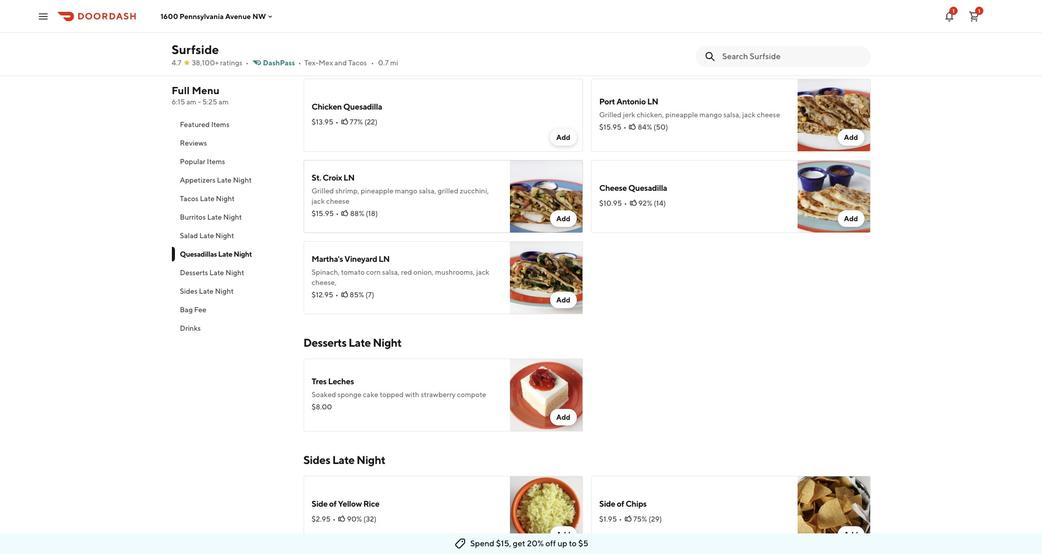 Task type: vqa. For each thing, say whether or not it's contained in the screenshot.


Task type: describe. For each thing, give the bounding box(es) containing it.
88%
[[350, 209, 364, 218]]

grilled inside grilled steak, grilled poblano peppers + red onion, jack cheese
[[356, 24, 377, 32]]

cake
[[363, 391, 378, 399]]

night for salad late night "button"
[[215, 232, 234, 240]]

yellow
[[338, 499, 362, 509]]

chicken
[[312, 102, 342, 112]]

0 vertical spatial tacos
[[348, 59, 367, 67]]

port antonio ln grilled jerk chicken, pineapple mango salsa, jack cheese
[[599, 97, 780, 119]]

avenue
[[225, 12, 251, 20]]

tres leches soaked sponge cake topped with strawberry compote $8.00
[[312, 377, 486, 411]]

tacos late night
[[180, 195, 235, 203]]

1600 pennsylvania avenue nw button
[[161, 12, 274, 20]]

$1.95 •
[[599, 515, 622, 523]]

quesadillas
[[180, 250, 217, 258]]

77% (22)
[[350, 118, 378, 126]]

onion, inside martha's vineyard ln spinach, tomato corn salsa, red onion, mushrooms, jack cheese,
[[413, 268, 434, 276]]

• for 85% (7)
[[335, 291, 338, 299]]

burritos late night button
[[172, 208, 291, 226]]

mex
[[319, 59, 333, 67]]

4.7
[[172, 59, 181, 67]]

(14)
[[654, 199, 666, 207]]

burritos
[[180, 213, 206, 221]]

85%
[[350, 291, 364, 299]]

$12.95 •
[[312, 291, 338, 299]]

(50)
[[654, 123, 668, 131]]

$10.95
[[599, 199, 622, 207]]

tomato
[[341, 268, 365, 276]]

martha's
[[312, 254, 343, 264]]

to
[[569, 539, 577, 549]]

Item Search search field
[[722, 51, 862, 62]]

desserts late night inside button
[[180, 269, 244, 277]]

add for tres leches
[[556, 413, 571, 422]]

grilled for port antonio ln
[[599, 111, 622, 119]]

shrimp,
[[335, 187, 359, 195]]

salsa, inside the st. croix ln grilled shrimp, pineapple mango salsa, grilled zucchini, jack cheese
[[419, 187, 436, 195]]

salad late night
[[180, 232, 234, 240]]

desserts inside button
[[180, 269, 208, 277]]

$5
[[578, 539, 588, 549]]

1 am from the left
[[186, 98, 196, 106]]

jack inside grilled steak, grilled poblano peppers + red onion, jack cheese
[[474, 24, 487, 32]]

quesadilla for chicken quesadilla
[[343, 102, 382, 112]]

of for chips
[[617, 499, 624, 509]]

cheese
[[599, 183, 627, 193]]

$15.95 • for antonio
[[599, 123, 627, 131]]

chips
[[626, 499, 647, 509]]

1 items, open order cart image
[[968, 10, 981, 22]]

(7)
[[366, 291, 374, 299]]

burritos late night
[[180, 213, 242, 221]]

featured
[[180, 120, 210, 129]]

side of chips image
[[798, 476, 871, 549]]

add button for cheese quesadilla
[[838, 211, 864, 227]]

vineyard
[[345, 254, 377, 264]]

salsa, inside martha's vineyard ln spinach, tomato corn salsa, red onion, mushrooms, jack cheese,
[[382, 268, 400, 276]]

92% (14)
[[639, 199, 666, 207]]

side of yellow rice
[[312, 499, 380, 509]]

with
[[405, 391, 419, 399]]

dashpass •
[[263, 59, 301, 67]]

st. croix ln image
[[510, 160, 583, 233]]

fee
[[194, 306, 206, 314]]

$15.95 • for croix
[[312, 209, 339, 218]]

38,100+ ratings •
[[192, 59, 249, 67]]

red inside grilled steak, grilled poblano peppers + red onion, jack cheese
[[440, 24, 451, 32]]

featured items
[[180, 120, 229, 129]]

• for 75% (29)
[[619, 515, 622, 523]]

open menu image
[[37, 10, 49, 22]]

1 horizontal spatial desserts
[[303, 336, 347, 349]]

add button for side of yellow rice
[[550, 527, 577, 543]]

night up rice
[[357, 453, 385, 467]]

90%
[[347, 515, 362, 523]]

drinks button
[[172, 319, 291, 338]]

1 vertical spatial sides late night
[[303, 453, 385, 467]]

side for side of chips
[[599, 499, 615, 509]]

1600
[[161, 12, 178, 20]]

off
[[546, 539, 556, 549]]

add button for st. croix ln
[[550, 211, 577, 227]]

77%
[[350, 118, 363, 126]]

surfside
[[172, 42, 219, 57]]

chicken quesadilla
[[312, 102, 382, 112]]

• for 77% (22)
[[335, 118, 338, 126]]

$10.95 •
[[599, 199, 627, 207]]

• for 92% (14)
[[624, 199, 627, 207]]

onion, inside grilled steak, grilled poblano peppers + red onion, jack cheese
[[452, 24, 472, 32]]

croix
[[323, 173, 342, 183]]

port
[[599, 97, 615, 107]]

tacos late night button
[[172, 189, 291, 208]]

1 horizontal spatial sides
[[303, 453, 330, 467]]

strawberry
[[421, 391, 456, 399]]

late for appetizers late night button
[[217, 176, 232, 184]]

late for burritos late night "button"
[[207, 213, 222, 221]]

add for side of yellow rice
[[556, 531, 571, 539]]

night for desserts late night button
[[226, 269, 244, 277]]

late for desserts late night button
[[210, 269, 224, 277]]

night down salad late night "button"
[[234, 250, 252, 258]]

5:25
[[202, 98, 217, 106]]

popular items
[[180, 157, 225, 166]]

88% (18)
[[350, 209, 378, 218]]

full
[[172, 84, 190, 96]]

red inside martha's vineyard ln spinach, tomato corn salsa, red onion, mushrooms, jack cheese,
[[401, 268, 412, 276]]

1 for 1 items, open order cart image
[[978, 7, 981, 14]]

add button for martha's vineyard ln
[[550, 292, 577, 308]]

up
[[558, 539, 567, 549]]

appetizers late night button
[[172, 171, 291, 189]]

steak quesadilla image
[[798, 0, 871, 71]]

salad late night button
[[172, 226, 291, 245]]

st.
[[312, 173, 321, 183]]

late for sides late night 'button'
[[199, 287, 214, 295]]

$2.95 •
[[312, 515, 336, 523]]

desserts late night button
[[172, 264, 291, 282]]

peppers
[[406, 24, 433, 32]]

quesadillas late night
[[180, 250, 252, 258]]

add for martha's vineyard ln
[[556, 296, 571, 304]]

(18)
[[366, 209, 378, 218]]

add button for tres leches
[[550, 409, 577, 426]]

tex-
[[304, 59, 319, 67]]

late up side of yellow rice
[[332, 453, 355, 467]]

pennsylvania
[[180, 12, 224, 20]]

ln for st. croix ln
[[344, 173, 355, 183]]



Task type: locate. For each thing, give the bounding box(es) containing it.
1 vertical spatial items
[[207, 157, 225, 166]]

late down tacos late night
[[207, 213, 222, 221]]

pineapple up '(18)'
[[361, 187, 394, 195]]

0 vertical spatial cheese
[[312, 34, 335, 43]]

tacos inside button
[[180, 195, 198, 203]]

sides inside 'button'
[[180, 287, 198, 295]]

1 vertical spatial cheese
[[757, 111, 780, 119]]

1 of from the left
[[329, 499, 337, 509]]

• left 0.7
[[371, 59, 374, 67]]

onion, right +
[[452, 24, 472, 32]]

of for yellow
[[329, 499, 337, 509]]

onion, left mushrooms,
[[413, 268, 434, 276]]

0 vertical spatial desserts
[[180, 269, 208, 277]]

of left chips
[[617, 499, 624, 509]]

topped
[[380, 391, 404, 399]]

chicken,
[[637, 111, 664, 119]]

late down quesadillas late night
[[210, 269, 224, 277]]

6:15
[[172, 98, 185, 106]]

0 vertical spatial grilled
[[312, 24, 334, 32]]

0 horizontal spatial sides
[[180, 287, 198, 295]]

grilled left steak, at the left top
[[312, 24, 334, 32]]

• for 90% (32)
[[333, 515, 336, 523]]

90% (32)
[[347, 515, 377, 523]]

night up tacos late night button
[[233, 176, 252, 184]]

75%
[[633, 515, 647, 523]]

items for popular items
[[207, 157, 225, 166]]

appetizers
[[180, 176, 216, 184]]

2 vertical spatial grilled
[[312, 187, 334, 195]]

grilled for st. croix ln
[[312, 187, 334, 195]]

mango inside the st. croix ln grilled shrimp, pineapple mango salsa, grilled zucchini, jack cheese
[[395, 187, 417, 195]]

quesadilla for cheese quesadilla
[[628, 183, 667, 193]]

1 inside button
[[978, 7, 981, 14]]

• left tex-
[[298, 59, 301, 67]]

0 horizontal spatial salsa,
[[382, 268, 400, 276]]

$15.95 down port
[[599, 123, 622, 131]]

grilled right steak, at the left top
[[356, 24, 377, 32]]

(29)
[[649, 515, 662, 523]]

$15.95 left 88%
[[312, 209, 334, 218]]

1 left 1 items, open order cart image
[[953, 7, 955, 14]]

ln inside martha's vineyard ln spinach, tomato corn salsa, red onion, mushrooms, jack cheese,
[[379, 254, 390, 264]]

sides late night up fee
[[180, 287, 234, 295]]

tres leches image
[[510, 359, 583, 432]]

cheese quesadilla
[[599, 183, 667, 193]]

0 horizontal spatial of
[[329, 499, 337, 509]]

late inside 'button'
[[199, 287, 214, 295]]

desserts late night
[[180, 269, 244, 277], [303, 336, 402, 349]]

0 horizontal spatial ln
[[344, 173, 355, 183]]

0 vertical spatial quesadilla
[[343, 102, 382, 112]]

night for tacos late night button
[[216, 195, 235, 203]]

grilled inside the st. croix ln grilled shrimp, pineapple mango salsa, grilled zucchini, jack cheese
[[312, 187, 334, 195]]

popular
[[180, 157, 206, 166]]

add for side of chips
[[844, 531, 858, 539]]

2 vertical spatial ln
[[379, 254, 390, 264]]

•
[[246, 59, 249, 67], [298, 59, 301, 67], [371, 59, 374, 67], [335, 118, 338, 126], [624, 123, 627, 131], [624, 199, 627, 207], [336, 209, 339, 218], [335, 291, 338, 299], [333, 515, 336, 523], [619, 515, 622, 523]]

0 horizontal spatial $15.95 •
[[312, 209, 339, 218]]

1 horizontal spatial quesadilla
[[628, 183, 667, 193]]

84% (50)
[[638, 123, 668, 131]]

reviews button
[[172, 134, 291, 152]]

of
[[329, 499, 337, 509], [617, 499, 624, 509]]

onion,
[[452, 24, 472, 32], [413, 268, 434, 276]]

1 side from the left
[[312, 499, 328, 509]]

side up "$2.95" at the bottom of the page
[[312, 499, 328, 509]]

1 vertical spatial desserts
[[303, 336, 347, 349]]

1 horizontal spatial side
[[599, 499, 615, 509]]

ln
[[647, 97, 658, 107], [344, 173, 355, 183], [379, 254, 390, 264]]

tacos up burritos
[[180, 195, 198, 203]]

• right ratings
[[246, 59, 249, 67]]

jack inside the st. croix ln grilled shrimp, pineapple mango salsa, grilled zucchini, jack cheese
[[312, 197, 325, 205]]

38,100+
[[192, 59, 219, 67]]

2 am from the left
[[219, 98, 229, 106]]

1 horizontal spatial $15.95
[[599, 123, 622, 131]]

0 vertical spatial items
[[211, 120, 229, 129]]

sides late night up side of yellow rice
[[303, 453, 385, 467]]

1 vertical spatial quesadilla
[[628, 183, 667, 193]]

1 vertical spatial ln
[[344, 173, 355, 183]]

2 vertical spatial cheese
[[326, 197, 349, 205]]

add
[[556, 133, 571, 142], [844, 133, 858, 142], [556, 215, 571, 223], [844, 215, 858, 223], [556, 296, 571, 304], [556, 413, 571, 422], [556, 531, 571, 539], [844, 531, 858, 539]]

night down tacos late night button
[[223, 213, 242, 221]]

1 vertical spatial pineapple
[[361, 187, 394, 195]]

(22)
[[364, 118, 378, 126]]

+
[[435, 24, 438, 32]]

late up fee
[[199, 287, 214, 295]]

0 horizontal spatial $15.95
[[312, 209, 334, 218]]

0 vertical spatial desserts late night
[[180, 269, 244, 277]]

2 horizontal spatial ln
[[647, 97, 658, 107]]

side for side of yellow rice
[[312, 499, 328, 509]]

1 1 from the left
[[953, 7, 955, 14]]

grilled inside grilled steak, grilled poblano peppers + red onion, jack cheese
[[312, 24, 334, 32]]

add button
[[550, 129, 577, 146], [838, 129, 864, 146], [550, 211, 577, 227], [838, 211, 864, 227], [550, 292, 577, 308], [550, 409, 577, 426], [550, 527, 577, 543], [838, 527, 864, 543]]

1 vertical spatial red
[[401, 268, 412, 276]]

• for 84% (50)
[[624, 123, 627, 131]]

nw
[[252, 12, 266, 20]]

0 horizontal spatial onion,
[[413, 268, 434, 276]]

items inside button
[[211, 120, 229, 129]]

0 vertical spatial ln
[[647, 97, 658, 107]]

late up desserts late night button
[[218, 250, 232, 258]]

add for st. croix ln
[[556, 215, 571, 223]]

$1.95
[[599, 515, 617, 523]]

0.7
[[378, 59, 389, 67]]

late up leches on the bottom left
[[349, 336, 371, 349]]

0 vertical spatial $15.95 •
[[599, 123, 627, 131]]

notification bell image
[[943, 10, 956, 22]]

night inside button
[[216, 195, 235, 203]]

1 horizontal spatial salsa,
[[419, 187, 436, 195]]

sides
[[180, 287, 198, 295], [303, 453, 330, 467]]

zucchini,
[[460, 187, 489, 195]]

0 horizontal spatial red
[[401, 268, 412, 276]]

• right "$2.95" at the bottom of the page
[[333, 515, 336, 523]]

1 vertical spatial tacos
[[180, 195, 198, 203]]

0 horizontal spatial quesadilla
[[343, 102, 382, 112]]

1 vertical spatial $15.95 •
[[312, 209, 339, 218]]

0 vertical spatial salsa,
[[724, 111, 741, 119]]

grilled inside port antonio ln grilled jerk chicken, pineapple mango salsa, jack cheese
[[599, 111, 622, 119]]

0 vertical spatial grilled
[[356, 24, 377, 32]]

red right corn
[[401, 268, 412, 276]]

0 vertical spatial sides
[[180, 287, 198, 295]]

late up tacos late night button
[[217, 176, 232, 184]]

92%
[[639, 199, 653, 207]]

night down burritos late night "button"
[[215, 232, 234, 240]]

night for burritos late night "button"
[[223, 213, 242, 221]]

1 horizontal spatial desserts late night
[[303, 336, 402, 349]]

pineapple inside port antonio ln grilled jerk chicken, pineapple mango salsa, jack cheese
[[666, 111, 698, 119]]

cheese inside the st. croix ln grilled shrimp, pineapple mango salsa, grilled zucchini, jack cheese
[[326, 197, 349, 205]]

grilled left zucchini,
[[438, 187, 458, 195]]

0 vertical spatial red
[[440, 24, 451, 32]]

1 vertical spatial onion,
[[413, 268, 434, 276]]

$15.95 •
[[599, 123, 627, 131], [312, 209, 339, 218]]

salsa, inside port antonio ln grilled jerk chicken, pineapple mango salsa, jack cheese
[[724, 111, 741, 119]]

spend $15, get 20% off up to $5
[[470, 539, 588, 549]]

$15.95 for st.
[[312, 209, 334, 218]]

night
[[233, 176, 252, 184], [216, 195, 235, 203], [223, 213, 242, 221], [215, 232, 234, 240], [234, 250, 252, 258], [226, 269, 244, 277], [215, 287, 234, 295], [373, 336, 402, 349], [357, 453, 385, 467]]

jerk
[[623, 111, 635, 119]]

sides late night inside 'button'
[[180, 287, 234, 295]]

cheese inside grilled steak, grilled poblano peppers + red onion, jack cheese
[[312, 34, 335, 43]]

sides late night button
[[172, 282, 291, 301]]

0 horizontal spatial 1
[[953, 7, 955, 14]]

pineapple
[[666, 111, 698, 119], [361, 187, 394, 195]]

0 horizontal spatial side
[[312, 499, 328, 509]]

red right +
[[440, 24, 451, 32]]

late for salad late night "button"
[[199, 232, 214, 240]]

night down (7)
[[373, 336, 402, 349]]

side up $1.95
[[599, 499, 615, 509]]

dashpass
[[263, 59, 295, 67]]

ln for martha's vineyard ln
[[379, 254, 390, 264]]

drinks
[[180, 324, 201, 332]]

ln inside the st. croix ln grilled shrimp, pineapple mango salsa, grilled zucchini, jack cheese
[[344, 173, 355, 183]]

• down jerk
[[624, 123, 627, 131]]

grilled steak, grilled poblano peppers + red onion, jack cheese
[[312, 24, 487, 43]]

desserts down quesadillas
[[180, 269, 208, 277]]

ratings
[[220, 59, 243, 67]]

1 horizontal spatial red
[[440, 24, 451, 32]]

martha's vineyard ln spinach, tomato corn salsa, red onion, mushrooms, jack cheese,
[[312, 254, 489, 287]]

0 horizontal spatial desserts
[[180, 269, 208, 277]]

antonio
[[617, 97, 646, 107]]

1 vertical spatial mango
[[395, 187, 417, 195]]

soaked
[[312, 391, 336, 399]]

0 horizontal spatial desserts late night
[[180, 269, 244, 277]]

$8.00
[[312, 403, 332, 411]]

items up appetizers late night
[[207, 157, 225, 166]]

poblano
[[378, 24, 405, 32]]

reviews
[[180, 139, 207, 147]]

add button for side of chips
[[838, 527, 864, 543]]

tres
[[312, 377, 327, 387]]

late inside button
[[200, 195, 215, 203]]

and
[[335, 59, 347, 67]]

$13.95 •
[[312, 118, 338, 126]]

items up reviews button
[[211, 120, 229, 129]]

night for appetizers late night button
[[233, 176, 252, 184]]

• right $13.95
[[335, 118, 338, 126]]

1 horizontal spatial ln
[[379, 254, 390, 264]]

pineapple inside the st. croix ln grilled shrimp, pineapple mango salsa, grilled zucchini, jack cheese
[[361, 187, 394, 195]]

bag fee button
[[172, 301, 291, 319]]

1 right notification bell image
[[978, 7, 981, 14]]

1 vertical spatial sides
[[303, 453, 330, 467]]

• left 88%
[[336, 209, 339, 218]]

1 horizontal spatial grilled
[[438, 187, 458, 195]]

add button for port antonio ln
[[838, 129, 864, 146]]

mushrooms,
[[435, 268, 475, 276]]

1 for notification bell image
[[953, 7, 955, 14]]

cheese quesadilla image
[[798, 160, 871, 233]]

jack inside martha's vineyard ln spinach, tomato corn salsa, red onion, mushrooms, jack cheese,
[[476, 268, 489, 276]]

1600 pennsylvania avenue nw
[[161, 12, 266, 20]]

• right $12.95
[[335, 291, 338, 299]]

am left -
[[186, 98, 196, 106]]

full menu 6:15 am - 5:25 am
[[172, 84, 229, 106]]

1 vertical spatial desserts late night
[[303, 336, 402, 349]]

ln inside port antonio ln grilled jerk chicken, pineapple mango salsa, jack cheese
[[647, 97, 658, 107]]

late for tacos late night button
[[200, 195, 215, 203]]

1 horizontal spatial pineapple
[[666, 111, 698, 119]]

1 vertical spatial grilled
[[599, 111, 622, 119]]

sponge
[[338, 391, 362, 399]]

0 horizontal spatial am
[[186, 98, 196, 106]]

2 1 from the left
[[978, 7, 981, 14]]

quesadilla
[[343, 102, 382, 112], [628, 183, 667, 193]]

grilled down st.
[[312, 187, 334, 195]]

(32)
[[363, 515, 377, 523]]

1 horizontal spatial onion,
[[452, 24, 472, 32]]

desserts late night down quesadillas late night
[[180, 269, 244, 277]]

mi
[[390, 59, 398, 67]]

martha's vineyard ln image
[[510, 241, 583, 314]]

leches
[[328, 377, 354, 387]]

1 horizontal spatial am
[[219, 98, 229, 106]]

0 vertical spatial onion,
[[452, 24, 472, 32]]

0 horizontal spatial grilled
[[356, 24, 377, 32]]

jack inside port antonio ln grilled jerk chicken, pineapple mango salsa, jack cheese
[[742, 111, 756, 119]]

84%
[[638, 123, 652, 131]]

ln up the shrimp,
[[344, 173, 355, 183]]

bag fee
[[180, 306, 206, 314]]

red
[[440, 24, 451, 32], [401, 268, 412, 276]]

$15.95 • down the shrimp,
[[312, 209, 339, 218]]

grilled down port
[[599, 111, 622, 119]]

night for sides late night 'button'
[[215, 287, 234, 295]]

1 horizontal spatial mango
[[700, 111, 722, 119]]

side of chips
[[599, 499, 647, 509]]

belize ln image
[[510, 0, 583, 71]]

0 vertical spatial sides late night
[[180, 287, 234, 295]]

late
[[217, 176, 232, 184], [200, 195, 215, 203], [207, 213, 222, 221], [199, 232, 214, 240], [218, 250, 232, 258], [210, 269, 224, 277], [199, 287, 214, 295], [349, 336, 371, 349], [332, 453, 355, 467]]

0 vertical spatial $15.95
[[599, 123, 622, 131]]

items for featured items
[[211, 120, 229, 129]]

featured items button
[[172, 115, 291, 134]]

ln up 'chicken,' on the top of page
[[647, 97, 658, 107]]

2 horizontal spatial salsa,
[[724, 111, 741, 119]]

pineapple up (50)
[[666, 111, 698, 119]]

0 horizontal spatial pineapple
[[361, 187, 394, 195]]

night inside 'button'
[[215, 287, 234, 295]]

night up sides late night 'button'
[[226, 269, 244, 277]]

1 horizontal spatial sides late night
[[303, 453, 385, 467]]

popular items button
[[172, 152, 291, 171]]

items inside 'button'
[[207, 157, 225, 166]]

$15.95 • down jerk
[[599, 123, 627, 131]]

mango inside port antonio ln grilled jerk chicken, pineapple mango salsa, jack cheese
[[700, 111, 722, 119]]

2 side from the left
[[599, 499, 615, 509]]

1 horizontal spatial $15.95 •
[[599, 123, 627, 131]]

corn
[[366, 268, 381, 276]]

get
[[513, 539, 525, 549]]

2 of from the left
[[617, 499, 624, 509]]

tacos right and
[[348, 59, 367, 67]]

desserts late night up leches on the bottom left
[[303, 336, 402, 349]]

quesadilla up the 77% (22)
[[343, 102, 382, 112]]

• for 88% (18)
[[336, 209, 339, 218]]

2 vertical spatial salsa,
[[382, 268, 400, 276]]

cheese inside port antonio ln grilled jerk chicken, pineapple mango salsa, jack cheese
[[757, 111, 780, 119]]

1 vertical spatial grilled
[[438, 187, 458, 195]]

night up 'bag fee' button at the bottom of the page
[[215, 287, 234, 295]]

spinach,
[[312, 268, 340, 276]]

ln up corn
[[379, 254, 390, 264]]

ln for port antonio ln
[[647, 97, 658, 107]]

$12.95
[[312, 291, 333, 299]]

0 horizontal spatial mango
[[395, 187, 417, 195]]

late right salad
[[199, 232, 214, 240]]

$15,
[[496, 539, 511, 549]]

port antonio ln image
[[798, 79, 871, 152]]

st. croix ln grilled shrimp, pineapple mango salsa, grilled zucchini, jack cheese
[[312, 173, 489, 205]]

1 horizontal spatial of
[[617, 499, 624, 509]]

rice
[[363, 499, 380, 509]]

0 vertical spatial mango
[[700, 111, 722, 119]]

1 vertical spatial salsa,
[[419, 187, 436, 195]]

quesadilla up 92%
[[628, 183, 667, 193]]

add for cheese quesadilla
[[844, 215, 858, 223]]

1
[[953, 7, 955, 14], [978, 7, 981, 14]]

jack
[[474, 24, 487, 32], [742, 111, 756, 119], [312, 197, 325, 205], [476, 268, 489, 276]]

1 horizontal spatial 1
[[978, 7, 981, 14]]

desserts up the tres
[[303, 336, 347, 349]]

1 vertical spatial $15.95
[[312, 209, 334, 218]]

20%
[[527, 539, 544, 549]]

appetizers late night
[[180, 176, 252, 184]]

add for port antonio ln
[[844, 133, 858, 142]]

side of yellow rice image
[[510, 476, 583, 549]]

1 horizontal spatial tacos
[[348, 59, 367, 67]]

0 vertical spatial pineapple
[[666, 111, 698, 119]]

night down appetizers late night button
[[216, 195, 235, 203]]

menu
[[192, 84, 220, 96]]

am right the 5:25
[[219, 98, 229, 106]]

items
[[211, 120, 229, 129], [207, 157, 225, 166]]

late up burritos late night
[[200, 195, 215, 203]]

sides late night
[[180, 287, 234, 295], [303, 453, 385, 467]]

of left the yellow
[[329, 499, 337, 509]]

$15.95 for port
[[599, 123, 622, 131]]

cheese,
[[312, 278, 337, 287]]

• right $1.95
[[619, 515, 622, 523]]

0 horizontal spatial sides late night
[[180, 287, 234, 295]]

0 horizontal spatial tacos
[[180, 195, 198, 203]]

• right $10.95
[[624, 199, 627, 207]]

-
[[198, 98, 201, 106]]

grilled inside the st. croix ln grilled shrimp, pineapple mango salsa, grilled zucchini, jack cheese
[[438, 187, 458, 195]]



